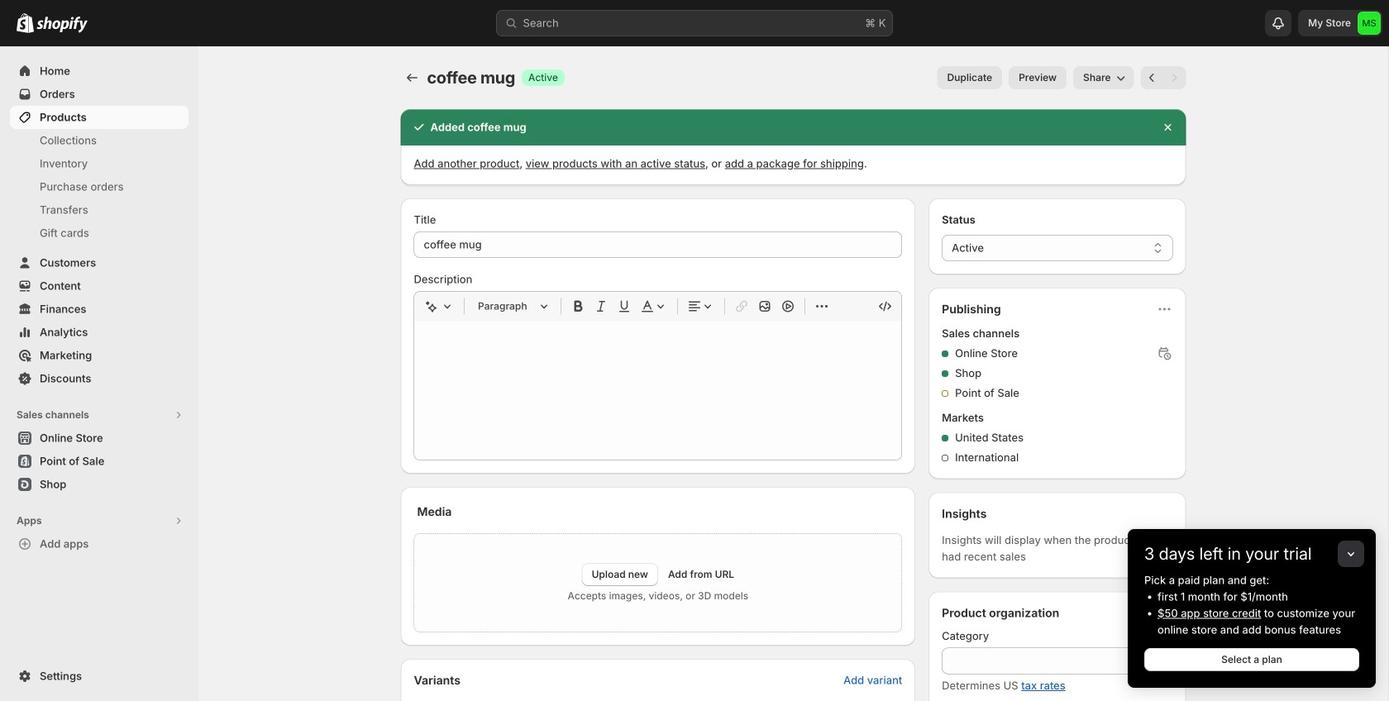 Task type: describe. For each thing, give the bounding box(es) containing it.
my store image
[[1359, 12, 1382, 35]]

0 horizontal spatial shopify image
[[17, 13, 34, 33]]



Task type: vqa. For each thing, say whether or not it's contained in the screenshot.
YYYY-MM-DD text box on the left bottom
no



Task type: locate. For each thing, give the bounding box(es) containing it.
next image
[[1167, 69, 1184, 86]]

None text field
[[942, 648, 1174, 675]]

1 horizontal spatial shopify image
[[36, 16, 88, 33]]

Short sleeve t-shirt text field
[[414, 232, 903, 258]]

shopify image
[[17, 13, 34, 33], [36, 16, 88, 33]]



